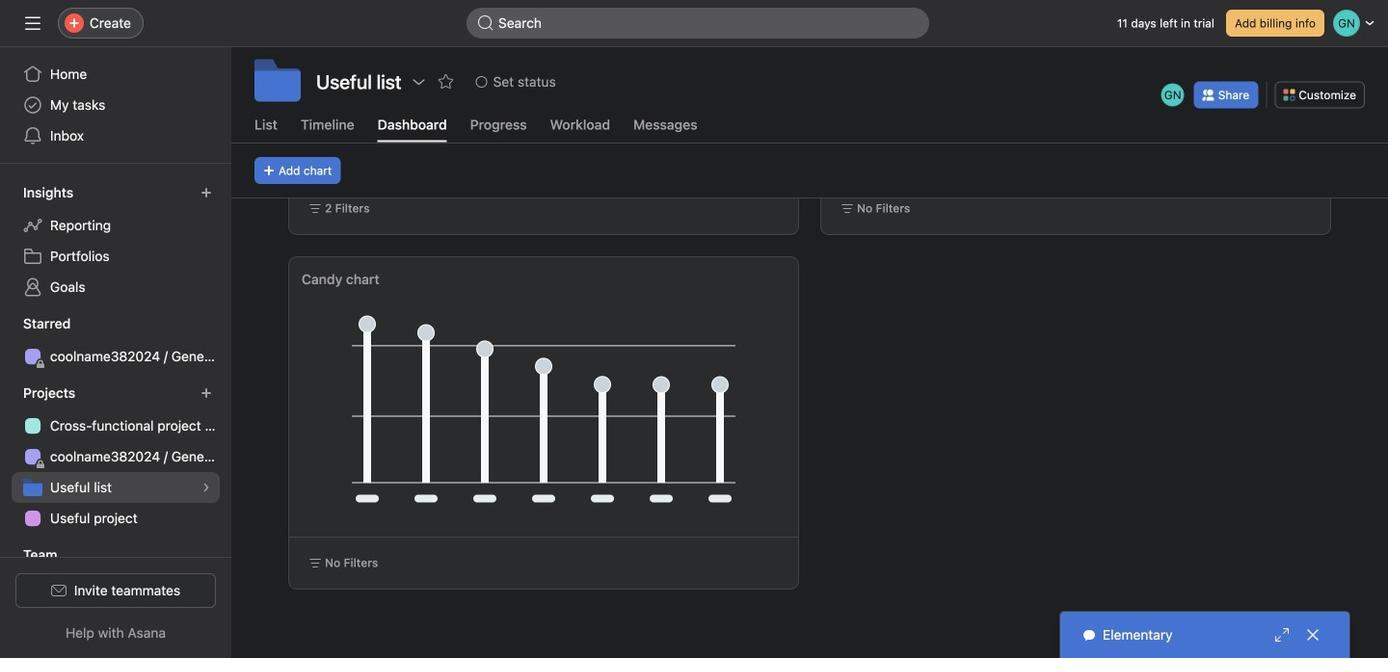 Task type: vqa. For each thing, say whether or not it's contained in the screenshot.
More section actions icon to the right
no



Task type: describe. For each thing, give the bounding box(es) containing it.
expand elementary image
[[1274, 628, 1290, 643]]

projects element
[[0, 376, 231, 538]]

insights element
[[0, 175, 231, 307]]

gn image
[[1164, 83, 1181, 106]]

see details, useful list image
[[200, 482, 212, 494]]

new insights image
[[200, 187, 212, 199]]

show options image
[[411, 74, 427, 90]]

isinverse image
[[478, 15, 494, 31]]



Task type: locate. For each thing, give the bounding box(es) containing it.
collapse section image
[[2, 548, 17, 563]]

starred element
[[0, 307, 231, 376]]

close image
[[1305, 628, 1321, 643]]

global element
[[0, 47, 231, 163]]

hide sidebar image
[[25, 15, 40, 31]]

list box
[[467, 8, 929, 39]]

new project or portfolio image
[[200, 388, 212, 399]]

add to starred image
[[438, 74, 454, 90]]



